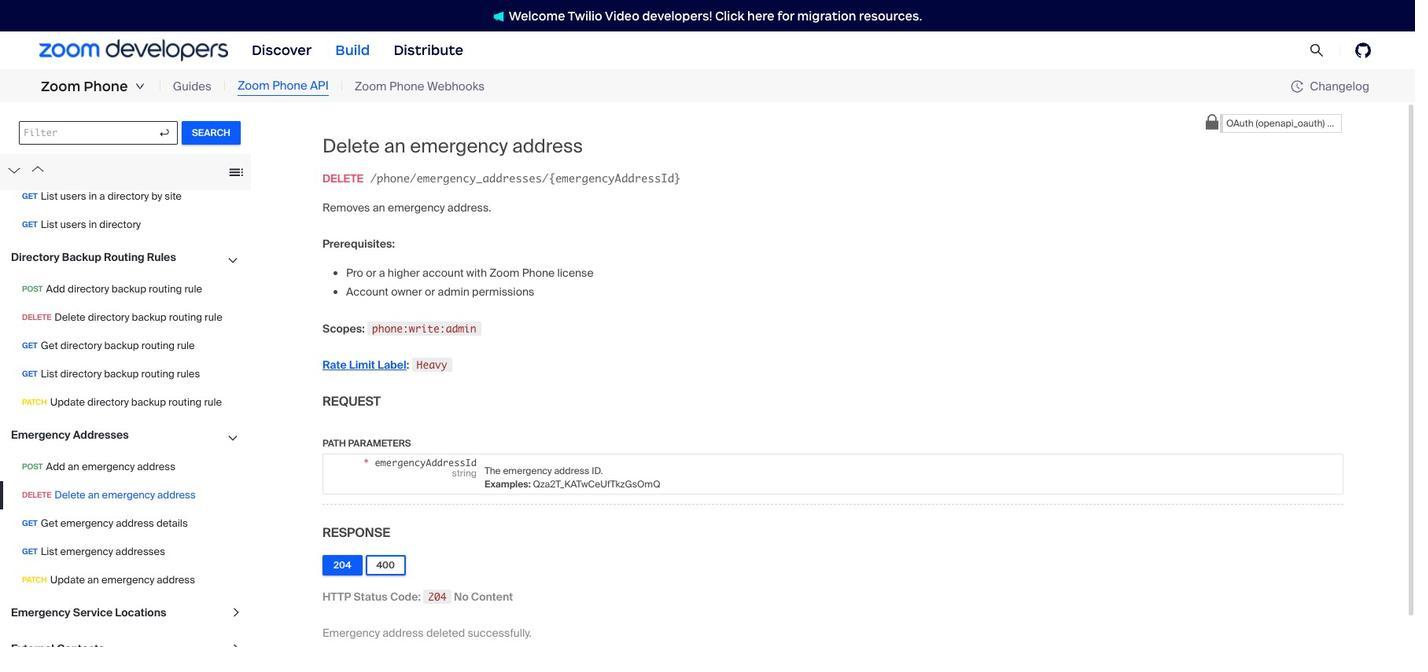 Task type: vqa. For each thing, say whether or not it's contained in the screenshot.
Zoom for Zoom Phone
yes



Task type: describe. For each thing, give the bounding box(es) containing it.
phone for zoom phone
[[84, 78, 128, 95]]

changelog link
[[1291, 78, 1369, 94]]

response
[[322, 524, 390, 541]]

status
[[354, 590, 388, 604]]

video
[[605, 8, 639, 23]]

path parameters
[[322, 437, 411, 450]]

path
[[322, 437, 346, 450]]

content
[[471, 590, 513, 604]]

history image left "changelog"
[[1291, 80, 1304, 93]]

http
[[322, 590, 351, 604]]

zoom developer logo image
[[39, 40, 228, 61]]

down image
[[135, 82, 145, 91]]

emergency
[[322, 626, 380, 640]]

zoom phone webhooks
[[355, 78, 485, 94]]

deleted
[[426, 626, 465, 640]]

code:
[[390, 590, 421, 604]]

here
[[747, 8, 775, 23]]

twilio
[[568, 8, 602, 23]]

phone for zoom phone webhooks
[[389, 78, 424, 94]]

search image
[[1310, 43, 1324, 58]]

204 inside button
[[333, 559, 351, 572]]

guides link
[[173, 78, 212, 95]]

webhooks
[[427, 78, 485, 94]]

zoom phone webhooks link
[[355, 78, 485, 95]]

204 inside "http status code: 204 no content"
[[428, 590, 447, 603]]

welcome twilio video developers! click here for migration resources. link
[[477, 7, 938, 24]]

204 button
[[322, 555, 362, 576]]

api
[[310, 78, 329, 94]]

changelog
[[1310, 78, 1369, 94]]

developers!
[[642, 8, 712, 23]]

zoom phone api link
[[237, 77, 329, 96]]



Task type: locate. For each thing, give the bounding box(es) containing it.
search image
[[1310, 43, 1324, 58]]

0 horizontal spatial phone
[[84, 78, 128, 95]]

request
[[322, 393, 381, 410]]

notification image
[[493, 11, 509, 22], [493, 11, 504, 22]]

zoom inside zoom phone api link
[[237, 78, 270, 94]]

400
[[376, 559, 395, 572]]

1 phone from the left
[[84, 78, 128, 95]]

1 zoom from the left
[[41, 78, 80, 95]]

204
[[333, 559, 351, 572], [428, 590, 447, 603]]

phone left api
[[272, 78, 307, 94]]

address
[[382, 626, 424, 640]]

phone
[[84, 78, 128, 95], [272, 78, 307, 94], [389, 78, 424, 94]]

0 vertical spatial 204
[[333, 559, 351, 572]]

parameters
[[348, 437, 411, 450]]

zoom
[[41, 78, 80, 95], [237, 78, 270, 94], [355, 78, 387, 94]]

zoom for zoom phone api
[[237, 78, 270, 94]]

click
[[715, 8, 745, 23]]

phone left 'down' image
[[84, 78, 128, 95]]

zoom for zoom phone webhooks
[[355, 78, 387, 94]]

phone inside zoom phone api link
[[272, 78, 307, 94]]

2 zoom from the left
[[237, 78, 270, 94]]

0 horizontal spatial 204
[[333, 559, 351, 572]]

1 vertical spatial 204
[[428, 590, 447, 603]]

204 left no in the bottom left of the page
[[428, 590, 447, 603]]

zoom for zoom phone
[[41, 78, 80, 95]]

welcome
[[509, 8, 565, 23]]

welcome twilio video developers! click here for migration resources.
[[509, 8, 922, 23]]

3 zoom from the left
[[355, 78, 387, 94]]

zoom inside zoom phone webhooks link
[[355, 78, 387, 94]]

for
[[777, 8, 794, 23]]

successfully.
[[468, 626, 531, 640]]

2 phone from the left
[[272, 78, 307, 94]]

phone inside zoom phone webhooks link
[[389, 78, 424, 94]]

github image
[[1355, 42, 1371, 58], [1355, 42, 1371, 58]]

no
[[454, 590, 469, 604]]

400 button
[[365, 555, 406, 576]]

zoom phone
[[41, 78, 128, 95]]

history image down search icon
[[1291, 80, 1310, 93]]

guides
[[173, 78, 212, 94]]

1 horizontal spatial phone
[[272, 78, 307, 94]]

zoom phone api
[[237, 78, 329, 94]]

204 up http
[[333, 559, 351, 572]]

0 horizontal spatial zoom
[[41, 78, 80, 95]]

phone for zoom phone api
[[272, 78, 307, 94]]

2 horizontal spatial phone
[[389, 78, 424, 94]]

http status code: 204 no content
[[322, 590, 513, 604]]

1 horizontal spatial 204
[[428, 590, 447, 603]]

emergency address deleted successfully.
[[322, 626, 531, 640]]

resources.
[[859, 8, 922, 23]]

1 horizontal spatial zoom
[[237, 78, 270, 94]]

migration
[[797, 8, 856, 23]]

phone left webhooks
[[389, 78, 424, 94]]

2 horizontal spatial zoom
[[355, 78, 387, 94]]

history image
[[1291, 80, 1310, 93], [1291, 80, 1304, 93]]

3 phone from the left
[[389, 78, 424, 94]]



